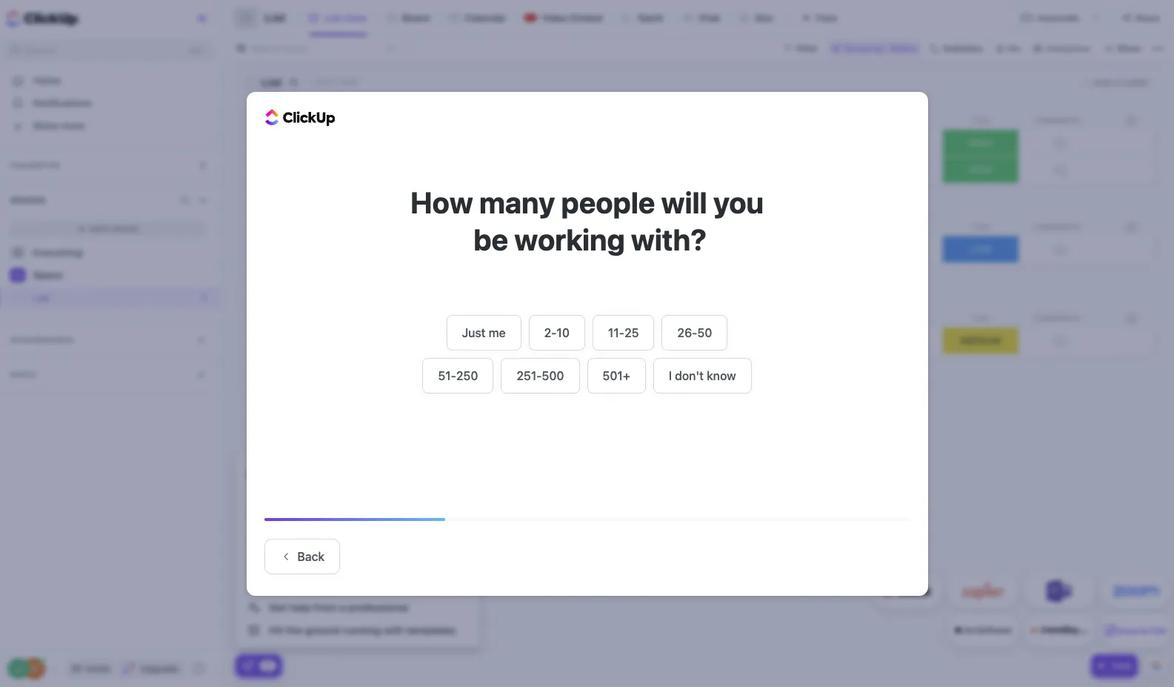 Task type: describe. For each thing, give the bounding box(es) containing it.
how many people will you be working with?
[[411, 184, 764, 256]]

51-
[[438, 369, 457, 382]]

don't
[[675, 369, 704, 382]]

50
[[698, 326, 713, 339]]

10
[[557, 326, 570, 339]]

11-25
[[609, 326, 639, 339]]

51-250 button
[[423, 358, 494, 393]]

be
[[474, 221, 509, 256]]

working
[[515, 221, 625, 256]]

11-25 button
[[593, 315, 655, 350]]

you
[[714, 184, 764, 219]]

26-
[[678, 326, 698, 339]]

51-250
[[438, 369, 478, 382]]

11-
[[609, 326, 625, 339]]

i don't know button
[[654, 358, 752, 393]]

2-10 button
[[529, 315, 586, 350]]

people
[[562, 184, 656, 219]]

back button
[[264, 539, 340, 574]]

2-10
[[545, 326, 570, 339]]

just me
[[462, 326, 506, 339]]

26-50 button
[[662, 315, 728, 350]]



Task type: locate. For each thing, give the bounding box(es) containing it.
know
[[707, 369, 737, 382]]

251-
[[517, 369, 542, 382]]

just me button
[[447, 315, 522, 350]]

me
[[489, 326, 506, 339]]

i
[[669, 369, 672, 382]]

back
[[298, 550, 325, 563]]

501+
[[603, 369, 631, 382]]

how
[[411, 184, 473, 219]]

251-500
[[517, 369, 565, 382]]

501+ button
[[587, 358, 646, 393]]

500
[[542, 369, 565, 382]]

just
[[462, 326, 486, 339]]

251-500 button
[[501, 358, 580, 393]]

i don't know
[[669, 369, 737, 382]]

many
[[480, 184, 556, 219]]

with?
[[632, 221, 707, 256]]

26-50
[[678, 326, 713, 339]]

clickup logo image
[[265, 109, 335, 126]]

25
[[625, 326, 639, 339]]

2-
[[545, 326, 557, 339]]

250
[[457, 369, 478, 382]]

will
[[662, 184, 708, 219]]



Task type: vqa. For each thing, say whether or not it's contained in the screenshot.
How
yes



